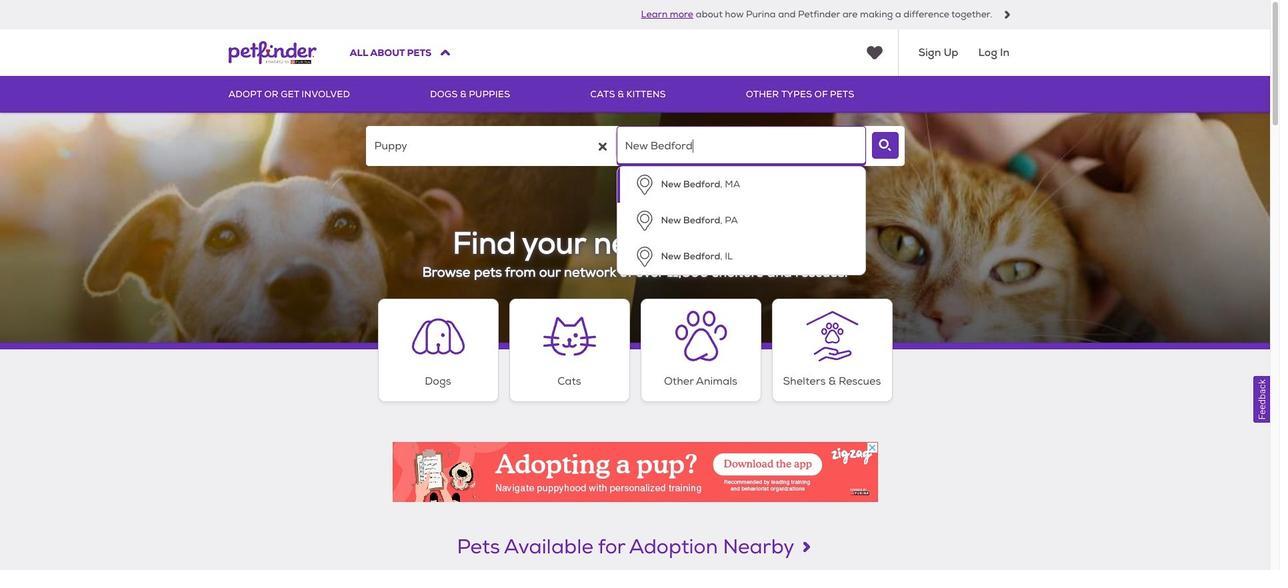 Task type: vqa. For each thing, say whether or not it's contained in the screenshot.
Purina Your Pet, Our Passion image
no



Task type: locate. For each thing, give the bounding box(es) containing it.
Search Terrier, Kitten, etc. text field
[[366, 126, 615, 166]]

primary element
[[228, 76, 1042, 113]]

petfinder logo image
[[228, 29, 317, 76]]



Task type: describe. For each thing, give the bounding box(es) containing it.
advertisement element
[[393, 442, 878, 502]]

9c2b2 image
[[1004, 11, 1012, 19]]

Enter City, State, or ZIP text field
[[617, 126, 866, 166]]

location search suggestions list box
[[617, 166, 866, 275]]



